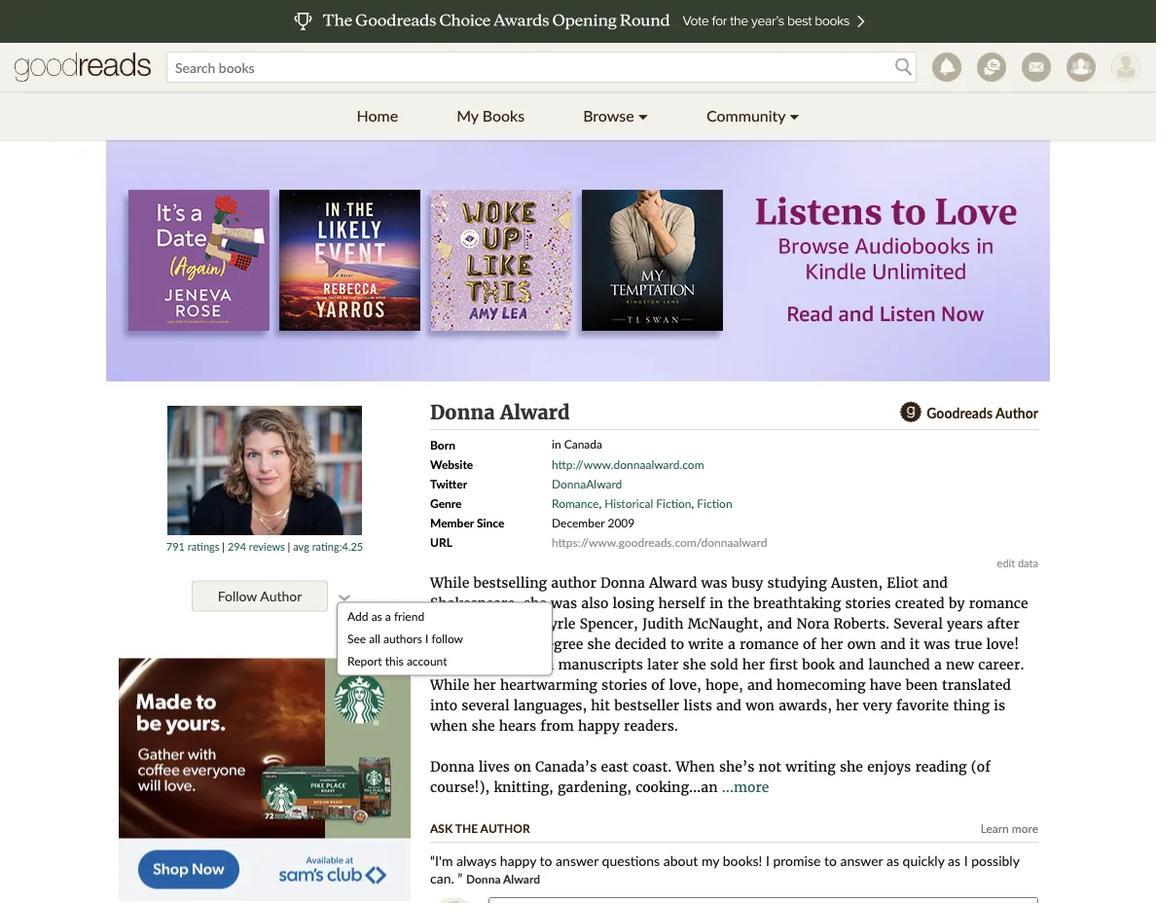 Task type: locate. For each thing, give the bounding box(es) containing it.
in left the canada
[[552, 437, 561, 451]]

1 horizontal spatial happy
[[578, 717, 620, 735]]

donna down the always
[[466, 872, 501, 886]]

1 vertical spatial a
[[728, 635, 736, 653]]

0 vertical spatial the
[[728, 594, 750, 612]]

the inside while bestselling author donna alward was busy studying austen, eliot and shakespeare, she was also losing herself in the breathtaking stories created by romance novelists like lavyrle spencer, judith mcnaught, and nora roberts. several years after completing her degree she decided to write a romance of her own and it was true love! five years and ten manuscripts later she sold her first book and launched a new career. while her heartwarming stories of love, hope, and homecoming have been translated into several languages, hit bestseller lists and won awards, her very favorite thing is when she hears from happy readers.
[[728, 594, 750, 612]]

romance
[[552, 496, 599, 510]]

url
[[430, 535, 453, 549]]

791
[[166, 540, 185, 553]]

0 horizontal spatial i
[[425, 632, 429, 646]]

stories up bestseller
[[602, 676, 648, 694]]

2 horizontal spatial a
[[935, 656, 942, 673]]

2 , from the left
[[692, 496, 695, 510]]

▾ right community
[[790, 106, 800, 125]]

historical fiction link
[[605, 496, 692, 510]]

community ▾
[[707, 106, 800, 125]]

as left quickly
[[887, 853, 900, 869]]

as
[[372, 610, 382, 624], [887, 853, 900, 869], [949, 853, 961, 869]]

1 vertical spatial romance
[[740, 635, 799, 653]]

answer left quickly
[[841, 853, 884, 869]]

1 vertical spatial in
[[710, 594, 724, 612]]

to right promise
[[825, 853, 837, 869]]

romance up the first
[[740, 635, 799, 653]]

gardening,
[[558, 778, 632, 796]]

fiction left fiction link
[[657, 496, 692, 510]]

1 horizontal spatial ▾
[[790, 106, 800, 125]]

she up 'lavyrle'
[[524, 594, 547, 612]]

it
[[910, 635, 920, 653]]

0 vertical spatial happy
[[578, 717, 620, 735]]

after
[[988, 615, 1020, 632]]

her
[[511, 635, 534, 653], [821, 635, 844, 653], [743, 656, 766, 673], [474, 676, 496, 694], [837, 697, 859, 714]]

love!
[[987, 635, 1020, 653]]

0 vertical spatial donna alward
[[430, 401, 570, 425]]

1 vertical spatial author
[[260, 588, 302, 605]]

0 horizontal spatial as
[[372, 610, 382, 624]]

0 horizontal spatial was
[[551, 594, 578, 612]]

i for follow
[[425, 632, 429, 646]]

2 | from the left
[[288, 540, 291, 553]]

, down 'donnaalward' link on the bottom of page
[[599, 496, 602, 510]]

homecoming
[[777, 676, 866, 694]]

2 vertical spatial author
[[481, 821, 530, 835]]

donna up course!),
[[430, 758, 475, 776]]

lavyrle
[[524, 615, 576, 632]]

0 horizontal spatial in
[[552, 437, 561, 451]]

alward up herself in the right bottom of the page
[[649, 574, 698, 592]]

stories up roberts. at the right bottom
[[846, 594, 891, 612]]

donna lives on canada's east coast. when she's not writing she enjoys reading (of course!), knitting, gardening, cooking…an
[[430, 758, 991, 796]]

learn
[[981, 821, 1010, 835]]

author right 'follow'
[[260, 588, 302, 605]]

of down later
[[652, 676, 665, 694]]

0 horizontal spatial years
[[463, 656, 499, 673]]

a left friend
[[385, 610, 391, 624]]

completing
[[430, 635, 507, 653]]

ask
[[430, 821, 453, 835]]

years up the true
[[947, 615, 984, 632]]

while down five
[[430, 676, 470, 694]]

she up love,
[[683, 656, 707, 673]]

0 horizontal spatial romance
[[740, 635, 799, 653]]

2 ▾ from the left
[[790, 106, 800, 125]]

1 horizontal spatial answer
[[841, 853, 884, 869]]

0 vertical spatial in
[[552, 437, 561, 451]]

into
[[430, 697, 458, 714]]

author inside follow author add as a friend see all authors i follow report this account
[[260, 588, 302, 605]]

alward right "
[[503, 872, 541, 886]]

ratings
[[188, 540, 220, 553]]

Search for books to add to your shelves search field
[[167, 52, 917, 83]]

community ▾ button
[[678, 92, 829, 140]]

0 vertical spatial of
[[803, 635, 817, 653]]

in inside "in canada website"
[[552, 437, 561, 451]]

"
[[458, 870, 463, 887]]

1 vertical spatial alward
[[649, 574, 698, 592]]

1 | from the left
[[222, 540, 225, 553]]

0 horizontal spatial |
[[222, 540, 225, 553]]

1 horizontal spatial author
[[481, 821, 530, 835]]

she left enjoys
[[840, 758, 864, 776]]

hit
[[591, 697, 611, 714]]

as right quickly
[[949, 853, 961, 869]]

a down the mcnaught,
[[728, 635, 736, 653]]

she down several
[[472, 717, 495, 735]]

0 vertical spatial while
[[430, 574, 470, 592]]

1 vertical spatial while
[[430, 676, 470, 694]]

years down completing
[[463, 656, 499, 673]]

menu containing home
[[328, 92, 829, 140]]

0 horizontal spatial fiction
[[657, 496, 692, 510]]

romance up after at the right
[[970, 594, 1029, 612]]

was left busy
[[702, 574, 728, 592]]

1 vertical spatial happy
[[500, 853, 537, 869]]

austen,
[[832, 574, 883, 592]]

1 fiction from the left
[[657, 496, 692, 510]]

been
[[906, 676, 938, 694]]

friend requests image
[[1067, 53, 1096, 82]]

0 horizontal spatial ,
[[599, 496, 602, 510]]

0 vertical spatial author
[[996, 405, 1039, 421]]

294
[[228, 540, 246, 553]]

advertisement region
[[106, 138, 1051, 382], [119, 659, 411, 902]]

studying
[[768, 574, 827, 592]]

bob builder image
[[1112, 53, 1141, 82]]

while up 'shakespeare,'
[[430, 574, 470, 592]]

1 horizontal spatial as
[[887, 853, 900, 869]]

ask the author
[[430, 821, 530, 835]]

author for follow
[[260, 588, 302, 605]]

and up created
[[923, 574, 948, 592]]

2 horizontal spatial as
[[949, 853, 961, 869]]

follow
[[432, 632, 464, 646]]

0 vertical spatial was
[[702, 574, 728, 592]]

to down judith
[[671, 635, 685, 653]]

791 ratings | 294 reviews | avg rating:4.25
[[166, 540, 363, 553]]

1 vertical spatial of
[[652, 676, 665, 694]]

1 horizontal spatial to
[[671, 635, 685, 653]]

0 horizontal spatial of
[[652, 676, 665, 694]]

1 horizontal spatial i
[[766, 853, 770, 869]]

donna up the losing
[[601, 574, 645, 592]]

1 horizontal spatial of
[[803, 635, 817, 653]]

2 answer from the left
[[841, 853, 884, 869]]

as right add on the bottom of the page
[[372, 610, 382, 624]]

1 ▾ from the left
[[639, 106, 649, 125]]

i inside follow author add as a friend see all authors i follow report this account
[[425, 632, 429, 646]]

1 horizontal spatial |
[[288, 540, 291, 553]]

1 vertical spatial the
[[455, 821, 478, 835]]

answer
[[556, 853, 599, 869], [841, 853, 884, 869]]

herself
[[659, 594, 706, 612]]

was down author
[[551, 594, 578, 612]]

donnaalward
[[552, 477, 623, 491]]

0 vertical spatial a
[[385, 610, 391, 624]]

"i'm always happy to answer questions about my books! i promise to answer as quickly as i possibly can. "
[[430, 853, 1020, 887]]

and up the launched
[[881, 635, 906, 653]]

0 horizontal spatial happy
[[500, 853, 537, 869]]

i left possibly
[[965, 853, 969, 869]]

also
[[582, 594, 609, 612]]

degree
[[538, 635, 584, 653]]

fiction right the historical fiction link
[[698, 496, 733, 510]]

own
[[848, 635, 877, 653]]

stories
[[846, 594, 891, 612], [602, 676, 648, 694]]

donna alward up "in canada website"
[[430, 401, 570, 425]]

member
[[430, 516, 474, 530]]

0 horizontal spatial the
[[455, 821, 478, 835]]

about
[[664, 853, 698, 869]]

happy down hit
[[578, 717, 620, 735]]

the down busy
[[728, 594, 750, 612]]

0 vertical spatial years
[[947, 615, 984, 632]]

0 vertical spatial stories
[[846, 594, 891, 612]]

0 horizontal spatial ▾
[[639, 106, 649, 125]]

| left avg
[[288, 540, 291, 553]]

avg
[[293, 540, 310, 553]]

and left ten
[[503, 656, 528, 673]]

hears
[[499, 717, 537, 735]]

1 horizontal spatial in
[[710, 594, 724, 612]]

2 while from the top
[[430, 676, 470, 694]]

1 horizontal spatial fiction
[[698, 496, 733, 510]]

friend
[[394, 610, 425, 624]]

1 horizontal spatial the
[[728, 594, 750, 612]]

see all authors i follow link
[[348, 632, 464, 646]]

and down hope,
[[717, 697, 742, 714]]

https://www.goodreads.com/donnaalward
[[552, 535, 768, 549]]

browse
[[583, 106, 635, 125]]

coast.
[[633, 758, 672, 776]]

1 vertical spatial stories
[[602, 676, 648, 694]]

menu
[[328, 92, 829, 140]]

my books
[[457, 106, 525, 125]]

0 horizontal spatial answer
[[556, 853, 599, 869]]

donna
[[430, 401, 495, 425], [601, 574, 645, 592], [430, 758, 475, 776], [466, 872, 501, 886]]

possibly
[[972, 853, 1020, 869]]

2 vertical spatial alward
[[503, 872, 541, 886]]

donnaalward link
[[552, 477, 623, 491]]

and
[[923, 574, 948, 592], [768, 615, 793, 632], [881, 635, 906, 653], [503, 656, 528, 673], [839, 656, 865, 673], [748, 676, 773, 694], [717, 697, 742, 714]]

i left follow
[[425, 632, 429, 646]]

browse ▾
[[583, 106, 649, 125]]

novelists
[[430, 615, 491, 632]]

a left new
[[935, 656, 942, 673]]

author right goodreads
[[996, 405, 1039, 421]]

to right the always
[[540, 853, 553, 869]]

| left 294
[[222, 540, 225, 553]]

happy inside while bestselling author donna alward was busy studying austen, eliot and shakespeare, she was also losing herself in the breathtaking stories created by romance novelists like lavyrle spencer, judith mcnaught, and nora roberts. several years after completing her degree she decided to write a romance of her own and it was true love! five years and ten manuscripts later she sold her first book and launched a new career. while her heartwarming stories of love, hope, and homecoming have been translated into several languages, hit bestseller lists and won awards, her very favorite thing is when she hears from happy readers.
[[578, 717, 620, 735]]

december 2009 url
[[430, 516, 635, 549]]

author up the always
[[481, 821, 530, 835]]

1 vertical spatial advertisement region
[[119, 659, 411, 902]]

2 vertical spatial a
[[935, 656, 942, 673]]

, left fiction link
[[692, 496, 695, 510]]

of down the nora
[[803, 635, 817, 653]]

ask the author link
[[430, 821, 530, 835]]

2 horizontal spatial author
[[996, 405, 1039, 421]]

1 horizontal spatial was
[[702, 574, 728, 592]]

on
[[514, 758, 532, 776]]

as inside follow author add as a friend see all authors i follow report this account
[[372, 610, 382, 624]]

she's
[[720, 758, 755, 776]]

donna alward down the always
[[466, 872, 541, 886]]

,
[[599, 496, 602, 510], [692, 496, 695, 510]]

0 horizontal spatial stories
[[602, 676, 648, 694]]

was right it
[[925, 635, 951, 653]]

historical
[[605, 496, 654, 510]]

0 vertical spatial romance
[[970, 594, 1029, 612]]

1 horizontal spatial stories
[[846, 594, 891, 612]]

she up manuscripts
[[588, 635, 611, 653]]

cooking…an
[[636, 778, 718, 796]]

her left the very
[[837, 697, 859, 714]]

decided
[[615, 635, 667, 653]]

follow author button
[[192, 581, 328, 612]]

eliot
[[887, 574, 919, 592]]

alward up "in canada website"
[[501, 401, 570, 425]]

happy right the always
[[500, 853, 537, 869]]

2 horizontal spatial was
[[925, 635, 951, 653]]

awards,
[[779, 697, 832, 714]]

she
[[524, 594, 547, 612], [588, 635, 611, 653], [683, 656, 707, 673], [472, 717, 495, 735], [840, 758, 864, 776]]

i right books!
[[766, 853, 770, 869]]

▾ inside popup button
[[639, 106, 649, 125]]

1 horizontal spatial ,
[[692, 496, 695, 510]]

reading
[[916, 758, 968, 776]]

▾ inside popup button
[[790, 106, 800, 125]]

new
[[947, 656, 975, 673]]

quickly
[[903, 853, 945, 869]]

avg rating:4.25 link
[[293, 540, 363, 553]]

won
[[746, 697, 775, 714]]

0 horizontal spatial author
[[260, 588, 302, 605]]

my group discussions image
[[978, 53, 1007, 82]]

spencer,
[[580, 615, 639, 632]]

"i'm
[[430, 853, 453, 869]]

1 vertical spatial donna alward
[[466, 872, 541, 886]]

in up the mcnaught,
[[710, 594, 724, 612]]

answer left questions
[[556, 853, 599, 869]]

report
[[348, 654, 382, 668]]

0 horizontal spatial to
[[540, 853, 553, 869]]

▾ right browse
[[639, 106, 649, 125]]

0 horizontal spatial a
[[385, 610, 391, 624]]

my
[[702, 853, 720, 869]]

1 horizontal spatial romance
[[970, 594, 1029, 612]]

1 horizontal spatial a
[[728, 635, 736, 653]]

the right ask
[[455, 821, 478, 835]]

edit data
[[998, 556, 1039, 570]]

and down breathtaking
[[768, 615, 793, 632]]

by
[[949, 594, 965, 612]]



Task type: describe. For each thing, give the bounding box(es) containing it.
launched
[[869, 656, 931, 673]]

course!),
[[430, 778, 490, 796]]

author
[[551, 574, 597, 592]]

2 fiction from the left
[[698, 496, 733, 510]]

her up book on the right bottom of the page
[[821, 635, 844, 653]]

and down the own
[[839, 656, 865, 673]]

judith
[[643, 615, 684, 632]]

learn more
[[981, 821, 1039, 835]]

true
[[955, 635, 983, 653]]

follow author add as a friend see all authors i follow report this account
[[218, 588, 464, 668]]

bestseller
[[615, 697, 680, 714]]

lives
[[479, 758, 510, 776]]

heartwarming
[[500, 676, 598, 694]]

is
[[994, 697, 1006, 714]]

and up won
[[748, 676, 773, 694]]

created
[[896, 594, 945, 612]]

1 vertical spatial was
[[551, 594, 578, 612]]

book
[[803, 656, 835, 673]]

report this account link
[[348, 654, 447, 668]]

a inside follow author add as a friend see all authors i follow report this account
[[385, 610, 391, 624]]

breathtaking
[[754, 594, 842, 612]]

...more link
[[722, 778, 770, 796]]

her up several
[[474, 676, 496, 694]]

alward inside while bestselling author donna alward was busy studying austen, eliot and shakespeare, she was also losing herself in the breathtaking stories created by romance novelists like lavyrle spencer, judith mcnaught, and nora roberts. several years after completing her degree she decided to write a romance of her own and it was true love! five years and ten manuscripts later she sold her first book and launched a new career. while her heartwarming stories of love, hope, and homecoming have been translated into several languages, hit bestseller lists and won awards, her very favorite thing is when she hears from happy readers.
[[649, 574, 698, 592]]

in inside while bestselling author donna alward was busy studying austen, eliot and shakespeare, she was also losing herself in the breathtaking stories created by romance novelists like lavyrle spencer, judith mcnaught, and nora roberts. several years after completing her degree she decided to write a romance of her own and it was true love! five years and ten manuscripts later she sold her first book and launched a new career. while her heartwarming stories of love, hope, and homecoming have been translated into several languages, hit bestseller lists and won awards, her very favorite thing is when she hears from happy readers.
[[710, 594, 724, 612]]

her right sold
[[743, 656, 766, 673]]

http://www.donnaalward.com twitter
[[430, 457, 705, 491]]

website
[[430, 457, 473, 471]]

later
[[648, 656, 679, 673]]

to inside while bestselling author donna alward was busy studying austen, eliot and shakespeare, she was also losing herself in the breathtaking stories created by romance novelists like lavyrle spencer, judith mcnaught, and nora roberts. several years after completing her degree she decided to write a romance of her own and it was true love! five years and ten manuscripts later she sold her first book and launched a new career. while her heartwarming stories of love, hope, and homecoming have been translated into several languages, hit bestseller lists and won awards, her very favorite thing is when she hears from happy readers.
[[671, 635, 685, 653]]

several
[[462, 697, 510, 714]]

since
[[477, 516, 505, 530]]

donna alward image
[[167, 406, 362, 536]]

love,
[[669, 676, 702, 694]]

2 vertical spatial was
[[925, 635, 951, 653]]

1 , from the left
[[599, 496, 602, 510]]

five
[[430, 656, 459, 673]]

▾ for browse ▾
[[639, 106, 649, 125]]

add as a friend link
[[348, 610, 425, 624]]

romance link
[[552, 496, 599, 510]]

Search books text field
[[167, 52, 917, 83]]

0 vertical spatial advertisement region
[[106, 138, 1051, 382]]

can.
[[430, 870, 455, 887]]

http://www.donnaalward.com link
[[552, 457, 705, 471]]

1 vertical spatial years
[[463, 656, 499, 673]]

canada's
[[536, 758, 597, 776]]

canada
[[564, 437, 603, 451]]

roberts.
[[834, 615, 890, 632]]

donna inside while bestselling author donna alward was busy studying austen, eliot and shakespeare, she was also losing herself in the breathtaking stories created by romance novelists like lavyrle spencer, judith mcnaught, and nora roberts. several years after completing her degree she decided to write a romance of her own and it was true love! five years and ten manuscripts later she sold her first book and launched a new career. while her heartwarming stories of love, hope, and homecoming have been translated into several languages, hit bestseller lists and won awards, her very favorite thing is when she hears from happy readers.
[[601, 574, 645, 592]]

her down like
[[511, 635, 534, 653]]

...more
[[722, 778, 770, 796]]

1 horizontal spatial years
[[947, 615, 984, 632]]

while bestselling author donna alward was busy studying austen, eliot and shakespeare, she was also losing herself in the breathtaking stories created by romance novelists like lavyrle spencer, judith mcnaught, and nora roberts. several years after completing her degree she decided to write a romance of her own and it was true love! five years and ten manuscripts later she sold her first book and launched a new career. while her heartwarming stories of love, hope, and homecoming have been translated into several languages, hit bestseller lists and won awards, her very favorite thing is when she hears from happy readers.
[[430, 574, 1029, 735]]

▾ for community ▾
[[790, 106, 800, 125]]

from
[[541, 717, 574, 735]]

knitting,
[[494, 778, 554, 796]]

genre
[[430, 496, 462, 510]]

writing
[[786, 758, 836, 776]]

0 vertical spatial alward
[[501, 401, 570, 425]]

home
[[357, 106, 398, 125]]

like
[[496, 615, 520, 632]]

browse ▾ button
[[554, 92, 678, 140]]

she inside the donna lives on canada's east coast. when she's not writing she enjoys reading (of course!), knitting, gardening, cooking…an
[[840, 758, 864, 776]]

several
[[894, 615, 943, 632]]

1 while from the top
[[430, 574, 470, 592]]

2009
[[608, 516, 635, 530]]

first
[[770, 656, 798, 673]]

authors
[[384, 632, 423, 646]]

goodreads
[[927, 405, 993, 421]]

294 reviews link
[[228, 540, 285, 553]]

fiction link
[[698, 496, 733, 510]]

ten
[[532, 656, 554, 673]]

all
[[369, 632, 381, 646]]

add
[[348, 610, 369, 624]]

see
[[348, 632, 366, 646]]

author for goodreads
[[996, 405, 1039, 421]]

mcnaught,
[[688, 615, 764, 632]]

goodreads author
[[927, 405, 1039, 421]]

2 horizontal spatial to
[[825, 853, 837, 869]]

account
[[407, 654, 447, 668]]

write
[[689, 635, 724, 653]]

not
[[759, 758, 782, 776]]

my
[[457, 106, 479, 125]]

books
[[483, 106, 525, 125]]

donna inside the donna lives on canada's east coast. when she's not writing she enjoys reading (of course!), knitting, gardening, cooking…an
[[430, 758, 475, 776]]

enjoys
[[868, 758, 912, 776]]

languages,
[[514, 697, 587, 714]]

http://www.donnaalward.com
[[552, 457, 705, 471]]

happy inside "i'm always happy to answer questions about my books! i promise to answer as quickly as i possibly can. "
[[500, 853, 537, 869]]

thing
[[954, 697, 990, 714]]

bestselling
[[474, 574, 547, 592]]

edit
[[998, 556, 1016, 570]]

community
[[707, 106, 786, 125]]

when
[[676, 758, 715, 776]]

home link
[[328, 92, 428, 140]]

this
[[385, 654, 404, 668]]

notifications image
[[933, 53, 962, 82]]

1 answer from the left
[[556, 853, 599, 869]]

donna up born
[[430, 401, 495, 425]]

inbox image
[[1022, 53, 1052, 82]]

i for promise
[[766, 853, 770, 869]]

translated
[[943, 676, 1012, 694]]

2 horizontal spatial i
[[965, 853, 969, 869]]



Task type: vqa. For each thing, say whether or not it's contained in the screenshot.
4th view
no



